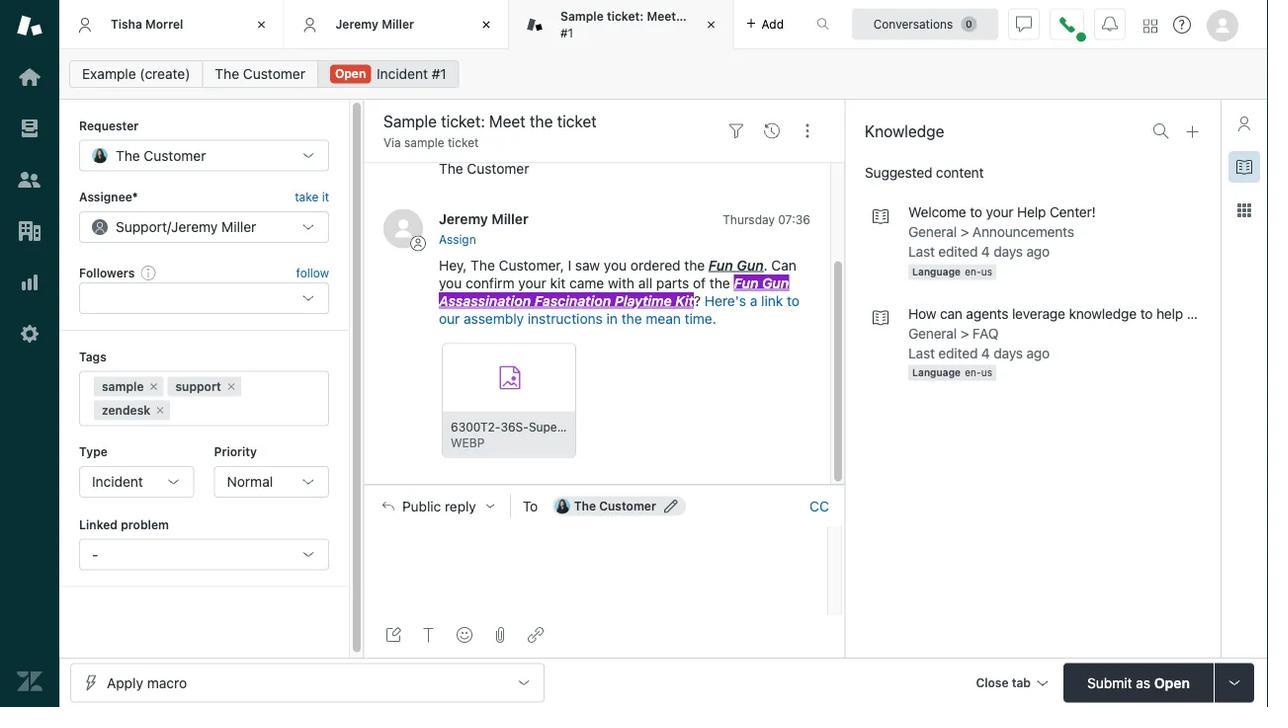 Task type: describe. For each thing, give the bounding box(es) containing it.
time.
[[685, 311, 717, 327]]

jeremy inside assignee* element
[[171, 219, 218, 235]]

Subject field
[[380, 110, 715, 133]]

-
[[92, 547, 98, 563]]

submit
[[1088, 675, 1133, 692]]

zendesk
[[102, 404, 151, 418]]

parts
[[656, 275, 689, 291]]

days inside "‭how can agents leverage knowledge to help customers?‬ ‭general‬ > ‭faq‬ last edited 4 days ago language en-us"
[[994, 345, 1023, 361]]

‭welcome
[[909, 204, 967, 221]]

via sample ticket
[[384, 136, 479, 150]]

suggested content
[[865, 165, 984, 181]]

of
[[693, 275, 706, 291]]

public reply
[[402, 498, 476, 515]]

add button
[[734, 0, 796, 48]]

Thursday 07:36 text field
[[723, 213, 811, 226]]

organizations image
[[17, 219, 43, 244]]

customers?‬
[[1187, 305, 1260, 322]]

reply
[[445, 498, 476, 515]]

the inside the requester element
[[116, 147, 140, 164]]

knowledge
[[865, 122, 945, 141]]

ago inside "‭how can agents leverage knowledge to help customers?‬ ‭general‬ > ‭faq‬ last edited 4 days ago language en-us"
[[1027, 345, 1050, 361]]

edit user image
[[664, 500, 678, 514]]

‭announcements‬
[[973, 224, 1075, 240]]

customer@example.com image
[[554, 499, 570, 515]]

example (create) button
[[69, 60, 203, 88]]

hide composer image
[[597, 477, 613, 493]]

sample
[[561, 9, 604, 23]]

can
[[772, 257, 797, 274]]

hey,
[[439, 257, 467, 274]]

all
[[639, 275, 653, 291]]

conversationlabel log
[[364, 27, 845, 485]]

help
[[1157, 305, 1184, 322]]

hey, the customer, i saw you ordered the fun gun
[[439, 257, 764, 274]]

fascination
[[535, 293, 611, 309]]

#1 inside sample ticket: meet the ticket #1
[[561, 26, 574, 40]]

priority
[[214, 446, 257, 459]]

thursday
[[723, 213, 775, 226]]

help
[[1018, 204, 1046, 221]]

customer context image
[[1237, 116, 1253, 132]]

sample ticket: meet the ticket #1
[[561, 9, 735, 40]]

take it button
[[295, 187, 329, 207]]

followers
[[79, 266, 135, 280]]

jeremy miller
[[336, 17, 414, 31]]

ordered
[[631, 257, 681, 274]]

info on adding followers image
[[141, 265, 156, 281]]

webp
[[451, 437, 485, 451]]

close image
[[702, 15, 721, 35]]

search image
[[1154, 124, 1170, 139]]

incident for incident #1
[[377, 66, 428, 82]]

follow button
[[296, 264, 329, 282]]

miller for jeremy miller assign
[[492, 211, 529, 227]]

remove image for zendesk
[[154, 405, 166, 417]]

get help image
[[1174, 16, 1192, 34]]

kit
[[550, 275, 566, 291]]

the inside thanks, the customer
[[439, 160, 463, 176]]

your inside . can you confirm your kit came with all parts of the
[[518, 275, 547, 291]]

assignee* element
[[79, 211, 329, 243]]

add
[[762, 17, 784, 31]]

follow
[[296, 266, 329, 280]]

the customer link
[[202, 60, 318, 88]]

1 vertical spatial sample
[[102, 380, 144, 394]]

linked problem
[[79, 518, 169, 532]]

conversations button
[[852, 8, 999, 40]]

you inside . can you confirm your kit came with all parts of the
[[439, 275, 462, 291]]

close tab
[[976, 677, 1031, 691]]

to
[[523, 498, 538, 515]]

assassination
[[439, 293, 531, 309]]

to inside "‭how can agents leverage knowledge to help customers?‬ ‭general‬ > ‭faq‬ last edited 4 days ago language en-us"
[[1141, 305, 1153, 322]]

ticket:
[[607, 9, 644, 23]]

support
[[116, 219, 167, 235]]

confirm
[[466, 275, 515, 291]]

miller inside assignee* element
[[222, 219, 256, 235]]

customer inside secondary element
[[243, 66, 305, 82]]

thanks, the customer
[[439, 142, 529, 176]]

morrel
[[145, 17, 183, 31]]

example (create)
[[82, 66, 190, 82]]

cc button
[[810, 498, 830, 516]]

the up the of
[[685, 257, 705, 274]]

us inside the ‭welcome to your help center!‬ ‭general‬ > ‭announcements‬ last edited 4 days ago language en-us
[[982, 266, 993, 278]]

came
[[570, 275, 604, 291]]

remove image for support
[[225, 381, 237, 393]]

jeremy miller tab
[[284, 0, 509, 49]]

insert emojis image
[[457, 628, 473, 644]]

support / jeremy miller
[[116, 219, 256, 235]]

zendesk support image
[[17, 13, 43, 39]]

edited inside "‭how can agents leverage knowledge to help customers?‬ ‭general‬ > ‭faq‬ last edited 4 days ago language en-us"
[[939, 345, 978, 361]]

displays possible ticket submission types image
[[1227, 676, 1243, 692]]

ticket inside sample ticket: meet the ticket #1
[[702, 9, 735, 23]]

thursday 07:36
[[723, 213, 811, 226]]

‭faq‬
[[973, 325, 999, 341]]

followers element
[[79, 283, 329, 315]]

customer inside the requester element
[[144, 147, 206, 164]]

here's a link to our assembly instructions in the mean time. link
[[439, 293, 800, 327]]

normal
[[227, 474, 273, 490]]

meet
[[647, 9, 676, 23]]

format text image
[[421, 628, 437, 644]]

us inside "‭how can agents leverage knowledge to help customers?‬ ‭general‬ > ‭faq‬ last edited 4 days ago language en-us"
[[982, 367, 993, 379]]

it
[[322, 190, 329, 204]]

leverage
[[1012, 305, 1066, 322]]

miller for jeremy miller
[[382, 17, 414, 31]]

remove image for sample
[[148, 381, 160, 393]]

suggested
[[865, 165, 933, 181]]

our
[[439, 311, 460, 327]]

. can you confirm your kit came with all parts of the
[[439, 257, 797, 291]]

0 horizontal spatial ticket
[[448, 136, 479, 150]]

‭welcome to your help center!‬ ‭general‬ > ‭announcements‬ last edited 4 days ago language en-us
[[909, 204, 1096, 278]]

requester
[[79, 119, 139, 133]]

.
[[764, 257, 768, 274]]

tab containing sample ticket: meet the ticket
[[509, 0, 735, 49]]

incident button
[[79, 467, 194, 498]]

close
[[976, 677, 1009, 691]]

events image
[[764, 123, 780, 139]]

‭general‬ inside "‭how can agents leverage knowledge to help customers?‬ ‭general‬ > ‭faq‬ last edited 4 days ago language en-us"
[[909, 325, 957, 341]]

> inside the ‭welcome to your help center!‬ ‭general‬ > ‭announcements‬ last edited 4 days ago language en-us
[[961, 224, 969, 240]]

support
[[175, 380, 221, 394]]



Task type: vqa. For each thing, say whether or not it's contained in the screenshot.
the top The Customer
yes



Task type: locate. For each thing, give the bounding box(es) containing it.
i
[[568, 257, 572, 274]]

customers image
[[17, 167, 43, 193]]

knowledge image
[[1237, 159, 1253, 175]]

the right (create)
[[215, 66, 239, 82]]

0 horizontal spatial #1
[[432, 66, 447, 82]]

last inside the ‭welcome to your help center!‬ ‭general‬ > ‭announcements‬ last edited 4 days ago language en-us
[[909, 244, 935, 260]]

take
[[295, 190, 319, 204]]

button displays agent's chat status as invisible. image
[[1017, 16, 1032, 32]]

1 vertical spatial >
[[961, 325, 969, 341]]

0 horizontal spatial incident
[[92, 474, 143, 490]]

tisha morrel
[[111, 17, 183, 31]]

#1 inside secondary element
[[432, 66, 447, 82]]

reporting image
[[17, 270, 43, 296]]

2 last from the top
[[909, 345, 935, 361]]

instructions
[[528, 311, 603, 327]]

tisha morrel tab
[[59, 0, 284, 49]]

> left '‭faq‬'
[[961, 325, 969, 341]]

jeremy miller assign
[[439, 211, 529, 247]]

the left close icon
[[680, 9, 699, 23]]

us up agents
[[982, 266, 993, 278]]

in
[[607, 311, 618, 327]]

link
[[761, 293, 783, 309]]

2 > from the top
[[961, 325, 969, 341]]

jeremy inside tab
[[336, 17, 379, 31]]

0 vertical spatial you
[[604, 257, 627, 274]]

miller up incident #1
[[382, 17, 414, 31]]

0 vertical spatial us
[[982, 266, 993, 278]]

1 horizontal spatial jeremy
[[336, 17, 379, 31]]

last down ‭how
[[909, 345, 935, 361]]

1 last from the top
[[909, 244, 935, 260]]

views image
[[17, 116, 43, 141]]

miller up customer,
[[492, 211, 529, 227]]

days
[[994, 244, 1023, 260], [994, 345, 1023, 361]]

the down thanks, at left top
[[439, 160, 463, 176]]

4 down ‭announcements‬
[[982, 244, 990, 260]]

language inside "‭how can agents leverage knowledge to help customers?‬ ‭general‬ > ‭faq‬ last edited 4 days ago language en-us"
[[913, 367, 961, 379]]

0 vertical spatial last
[[909, 244, 935, 260]]

> inside "‭how can agents leverage knowledge to help customers?‬ ‭general‬ > ‭faq‬ last edited 4 days ago language en-us"
[[961, 325, 969, 341]]

remove image up zendesk
[[148, 381, 160, 393]]

here's
[[705, 293, 747, 309]]

(create)
[[140, 66, 190, 82]]

the
[[680, 9, 699, 23], [685, 257, 705, 274], [710, 275, 730, 291], [622, 311, 642, 327]]

1 vertical spatial ticket
[[448, 136, 479, 150]]

ticket left the add
[[702, 9, 735, 23]]

sample
[[404, 136, 445, 150], [102, 380, 144, 394]]

1 horizontal spatial ticket
[[702, 9, 735, 23]]

example
[[82, 66, 136, 82]]

thanks,
[[439, 142, 489, 159]]

notifications image
[[1103, 16, 1118, 32]]

0 vertical spatial en-
[[965, 266, 982, 278]]

remove image right zendesk
[[154, 405, 166, 417]]

open inside secondary element
[[335, 67, 366, 81]]

1 ago from the top
[[1027, 244, 1050, 260]]

0 vertical spatial open
[[335, 67, 366, 81]]

1 vertical spatial language
[[913, 367, 961, 379]]

en- up agents
[[965, 266, 982, 278]]

2 horizontal spatial miller
[[492, 211, 529, 227]]

fun inside fun gun assassination fascination playtime kit
[[734, 275, 759, 291]]

the customer down hide composer icon
[[574, 500, 656, 514]]

to left the help
[[1141, 305, 1153, 322]]

1 vertical spatial your
[[518, 275, 547, 291]]

close image left sample
[[477, 15, 496, 35]]

1 vertical spatial ago
[[1027, 345, 1050, 361]]

1 ‭general‬ from the top
[[909, 224, 957, 240]]

1 vertical spatial fun
[[734, 275, 759, 291]]

days down '‭faq‬'
[[994, 345, 1023, 361]]

take it
[[295, 190, 329, 204]]

miller inside the jeremy miller assign
[[492, 211, 529, 227]]

1 vertical spatial open
[[1155, 675, 1190, 692]]

days down ‭announcements‬
[[994, 244, 1023, 260]]

requester element
[[79, 140, 329, 171]]

0 vertical spatial ago
[[1027, 244, 1050, 260]]

assembly
[[464, 311, 524, 327]]

the customer inside the requester element
[[116, 147, 206, 164]]

the down requester
[[116, 147, 140, 164]]

fun gun assassination fascination playtime kit
[[439, 275, 789, 309]]

the inside sample ticket: meet the ticket #1
[[680, 9, 699, 23]]

gun inside fun gun assassination fascination playtime kit
[[762, 275, 789, 291]]

ago down leverage
[[1027, 345, 1050, 361]]

incident inside secondary element
[[377, 66, 428, 82]]

2 ago from the top
[[1027, 345, 1050, 361]]

playtime
[[615, 293, 672, 309]]

webp link
[[442, 344, 577, 459]]

1 horizontal spatial fun
[[734, 275, 759, 291]]

edited
[[939, 244, 978, 260], [939, 345, 978, 361]]

ago down ‭announcements‬
[[1027, 244, 1050, 260]]

jeremy right support
[[171, 219, 218, 235]]

en- inside the ‭welcome to your help center!‬ ‭general‬ > ‭announcements‬ last edited 4 days ago language en-us
[[965, 266, 982, 278]]

assign
[[439, 233, 476, 247]]

you down hey,
[[439, 275, 462, 291]]

remove image right support
[[225, 381, 237, 393]]

mean
[[646, 311, 681, 327]]

add link (cmd k) image
[[528, 628, 544, 644]]

zendesk products image
[[1144, 19, 1158, 33]]

1 vertical spatial #1
[[432, 66, 447, 82]]

1 horizontal spatial miller
[[382, 17, 414, 31]]

0 vertical spatial ticket
[[702, 9, 735, 23]]

get started image
[[17, 64, 43, 90]]

0 vertical spatial ‭general‬
[[909, 224, 957, 240]]

remove image
[[148, 381, 160, 393], [225, 381, 237, 393], [154, 405, 166, 417]]

0 vertical spatial gun
[[737, 257, 764, 274]]

tabs tab list
[[59, 0, 796, 49]]

1 horizontal spatial your
[[986, 204, 1014, 221]]

‭how can agents leverage knowledge to help customers?‬ ‭general‬ > ‭faq‬ last edited 4 days ago language en-us
[[909, 305, 1260, 379]]

1 vertical spatial you
[[439, 275, 462, 291]]

0 horizontal spatial jeremy
[[171, 219, 218, 235]]

1 vertical spatial 4
[[982, 345, 990, 361]]

en- down '‭faq‬'
[[965, 367, 982, 379]]

0 horizontal spatial miller
[[222, 219, 256, 235]]

you up with
[[604, 257, 627, 274]]

0 horizontal spatial open
[[335, 67, 366, 81]]

incident down jeremy miller tab
[[377, 66, 428, 82]]

1 vertical spatial ‭general‬
[[909, 325, 957, 341]]

1 horizontal spatial sample
[[404, 136, 445, 150]]

jeremy
[[336, 17, 379, 31], [439, 211, 488, 227], [171, 219, 218, 235]]

tab
[[1012, 677, 1031, 691]]

1 horizontal spatial you
[[604, 257, 627, 274]]

the customer down requester
[[116, 147, 206, 164]]

the up "confirm"
[[471, 257, 495, 274]]

to inside here's a link to our assembly instructions in the mean time.
[[787, 293, 800, 309]]

2 us from the top
[[982, 367, 993, 379]]

#1 down sample
[[561, 26, 574, 40]]

0 vertical spatial language
[[913, 266, 961, 278]]

the customer
[[215, 66, 305, 82], [116, 147, 206, 164], [574, 500, 656, 514]]

agents
[[966, 305, 1009, 322]]

open right as
[[1155, 675, 1190, 692]]

close image
[[252, 15, 271, 35], [477, 15, 496, 35]]

1 us from the top
[[982, 266, 993, 278]]

assignee*
[[79, 190, 138, 204]]

the up 'here's'
[[710, 275, 730, 291]]

incident inside "popup button"
[[92, 474, 143, 490]]

last
[[909, 244, 935, 260], [909, 345, 935, 361]]

here's a link to our assembly instructions in the mean time.
[[439, 293, 800, 327]]

‭general‬ down ‭how
[[909, 325, 957, 341]]

customer inside thanks, the customer
[[467, 160, 529, 176]]

public
[[402, 498, 441, 515]]

> down ‭welcome
[[961, 224, 969, 240]]

4 down '‭faq‬'
[[982, 345, 990, 361]]

jeremy up assign 'button'
[[439, 211, 488, 227]]

2 horizontal spatial to
[[1141, 305, 1153, 322]]

close image inside 'tisha morrel' tab
[[252, 15, 271, 35]]

#1 down tabs tab list
[[432, 66, 447, 82]]

the customer right (create)
[[215, 66, 305, 82]]

knowledge
[[1069, 305, 1137, 322]]

the inside . can you confirm your kit came with all parts of the
[[710, 275, 730, 291]]

1 vertical spatial the customer
[[116, 147, 206, 164]]

0 vertical spatial #1
[[561, 26, 574, 40]]

0 horizontal spatial fun
[[709, 257, 733, 274]]

admin image
[[17, 321, 43, 347]]

days inside the ‭welcome to your help center!‬ ‭general‬ > ‭announcements‬ last edited 4 days ago language en-us
[[994, 244, 1023, 260]]

sample up zendesk
[[102, 380, 144, 394]]

2 horizontal spatial the customer
[[574, 500, 656, 514]]

0 horizontal spatial sample
[[102, 380, 144, 394]]

0 horizontal spatial the customer
[[116, 147, 206, 164]]

miller inside jeremy miller tab
[[382, 17, 414, 31]]

center!‬
[[1050, 204, 1096, 221]]

2 en- from the top
[[965, 367, 982, 379]]

incident for incident
[[92, 474, 143, 490]]

to
[[970, 204, 983, 221], [787, 293, 800, 309], [1141, 305, 1153, 322]]

1 > from the top
[[961, 224, 969, 240]]

language down ‭how
[[913, 367, 961, 379]]

1 horizontal spatial to
[[970, 204, 983, 221]]

1 4 from the top
[[982, 244, 990, 260]]

4 inside "‭how can agents leverage knowledge to help customers?‬ ‭general‬ > ‭faq‬ last edited 4 days ago language en-us"
[[982, 345, 990, 361]]

linked
[[79, 518, 118, 532]]

1 vertical spatial gun
[[762, 275, 789, 291]]

gun up link
[[762, 275, 789, 291]]

gun left can
[[737, 257, 764, 274]]

us down '‭faq‬'
[[982, 367, 993, 379]]

filter image
[[729, 123, 745, 139]]

main element
[[0, 0, 59, 708]]

0 horizontal spatial you
[[439, 275, 462, 291]]

draft mode image
[[386, 628, 401, 644]]

tab
[[509, 0, 735, 49]]

the right the customer@example.com icon
[[574, 500, 596, 514]]

edited inside the ‭welcome to your help center!‬ ‭general‬ > ‭announcements‬ last edited 4 days ago language en-us
[[939, 244, 978, 260]]

last down ‭welcome
[[909, 244, 935, 260]]

2 language from the top
[[913, 367, 961, 379]]

the inside here's a link to our assembly instructions in the mean time.
[[622, 311, 642, 327]]

submit as open
[[1088, 675, 1190, 692]]

close image for tisha morrel
[[252, 15, 271, 35]]

tags
[[79, 350, 107, 364]]

2 days from the top
[[994, 345, 1023, 361]]

1 horizontal spatial incident
[[377, 66, 428, 82]]

0 vertical spatial >
[[961, 224, 969, 240]]

your down customer,
[[518, 275, 547, 291]]

0 horizontal spatial close image
[[252, 15, 271, 35]]

1 en- from the top
[[965, 266, 982, 278]]

1 vertical spatial days
[[994, 345, 1023, 361]]

fun up a
[[734, 275, 759, 291]]

close image inside jeremy miller tab
[[477, 15, 496, 35]]

0 horizontal spatial to
[[787, 293, 800, 309]]

ticket
[[702, 9, 735, 23], [448, 136, 479, 150]]

last inside "‭how can agents leverage knowledge to help customers?‬ ‭general‬ > ‭faq‬ last edited 4 days ago language en-us"
[[909, 345, 935, 361]]

‭how
[[909, 305, 937, 322]]

0 horizontal spatial your
[[518, 275, 547, 291]]

your up ‭announcements‬
[[986, 204, 1014, 221]]

1 vertical spatial incident
[[92, 474, 143, 490]]

open
[[335, 67, 366, 81], [1155, 675, 1190, 692]]

1 days from the top
[[994, 244, 1023, 260]]

language up ‭how
[[913, 266, 961, 278]]

1 vertical spatial edited
[[939, 345, 978, 361]]

can
[[940, 305, 963, 322]]

0 vertical spatial your
[[986, 204, 1014, 221]]

incident #1
[[377, 66, 447, 82]]

2 4 from the top
[[982, 345, 990, 361]]

jeremy for jeremy miller
[[336, 17, 379, 31]]

customer,
[[499, 257, 564, 274]]

your inside the ‭welcome to your help center!‬ ‭general‬ > ‭announcements‬ last edited 4 days ago language en-us
[[986, 204, 1014, 221]]

2 horizontal spatial jeremy
[[439, 211, 488, 227]]

linked problem element
[[79, 539, 329, 571]]

cc
[[810, 498, 829, 515]]

to inside the ‭welcome to your help center!‬ ‭general‬ > ‭announcements‬ last edited 4 days ago language en-us
[[970, 204, 983, 221]]

‭general‬ down ‭welcome
[[909, 224, 957, 240]]

via
[[384, 136, 401, 150]]

us
[[982, 266, 993, 278], [982, 367, 993, 379]]

1 horizontal spatial the customer
[[215, 66, 305, 82]]

en-
[[965, 266, 982, 278], [965, 367, 982, 379]]

1 close image from the left
[[252, 15, 271, 35]]

sample right "via" at the left top
[[404, 136, 445, 150]]

0 vertical spatial fun
[[709, 257, 733, 274]]

apply
[[107, 675, 143, 692]]

to right ‭welcome
[[970, 204, 983, 221]]

ticket right "via" at the left top
[[448, 136, 479, 150]]

the
[[215, 66, 239, 82], [116, 147, 140, 164], [439, 160, 463, 176], [471, 257, 495, 274], [574, 500, 596, 514]]

1 horizontal spatial #1
[[561, 26, 574, 40]]

normal button
[[214, 467, 329, 498]]

2 ‭general‬ from the top
[[909, 325, 957, 341]]

macro
[[147, 675, 187, 692]]

1 vertical spatial us
[[982, 367, 993, 379]]

with
[[608, 275, 635, 291]]

your
[[986, 204, 1014, 221], [518, 275, 547, 291]]

2 edited from the top
[[939, 345, 978, 361]]

0 vertical spatial 4
[[982, 244, 990, 260]]

tisha
[[111, 17, 142, 31]]

1 vertical spatial en-
[[965, 367, 982, 379]]

apply macro
[[107, 675, 187, 692]]

public reply button
[[365, 486, 510, 527]]

1 horizontal spatial close image
[[477, 15, 496, 35]]

ago inside the ‭welcome to your help center!‬ ‭general‬ > ‭announcements‬ last edited 4 days ago language en-us
[[1027, 244, 1050, 260]]

#1
[[561, 26, 574, 40], [432, 66, 447, 82]]

content
[[936, 165, 984, 181]]

en- inside "‭how can agents leverage knowledge to help customers?‬ ‭general‬ > ‭faq‬ last edited 4 days ago language en-us"
[[965, 367, 982, 379]]

zendesk image
[[17, 669, 43, 695]]

0 vertical spatial sample
[[404, 136, 445, 150]]

to right link
[[787, 293, 800, 309]]

secondary element
[[59, 54, 1269, 94]]

4
[[982, 244, 990, 260], [982, 345, 990, 361]]

conversations
[[874, 17, 954, 31]]

language inside the ‭welcome to your help center!‬ ‭general‬ > ‭announcements‬ last edited 4 days ago language en-us
[[913, 266, 961, 278]]

jeremy for jeremy miller assign
[[439, 211, 488, 227]]

create or request article image
[[1186, 124, 1201, 139]]

close image for jeremy miller
[[477, 15, 496, 35]]

assign button
[[439, 231, 476, 249]]

open down jeremy miller
[[335, 67, 366, 81]]

fun up 'here's'
[[709, 257, 733, 274]]

fun
[[709, 257, 733, 274], [734, 275, 759, 291]]

you
[[604, 257, 627, 274], [439, 275, 462, 291]]

type
[[79, 446, 108, 459]]

/
[[167, 219, 171, 235]]

1 language from the top
[[913, 266, 961, 278]]

gun
[[737, 257, 764, 274], [762, 275, 789, 291]]

0 vertical spatial incident
[[377, 66, 428, 82]]

apps image
[[1237, 203, 1253, 219]]

the customer for to
[[574, 500, 656, 514]]

1 vertical spatial last
[[909, 345, 935, 361]]

4 inside the ‭welcome to your help center!‬ ‭general‬ > ‭announcements‬ last edited 4 days ago language en-us
[[982, 244, 990, 260]]

saw
[[575, 257, 600, 274]]

miller
[[382, 17, 414, 31], [492, 211, 529, 227], [222, 219, 256, 235]]

close image up the customer link
[[252, 15, 271, 35]]

the customer for requester
[[116, 147, 206, 164]]

‭general‬ inside the ‭welcome to your help center!‬ ‭general‬ > ‭announcements‬ last edited 4 days ago language en-us
[[909, 224, 957, 240]]

edited down ‭welcome
[[939, 244, 978, 260]]

ticket actions image
[[800, 123, 816, 139]]

1 edited from the top
[[939, 244, 978, 260]]

kit
[[676, 293, 694, 309]]

1 horizontal spatial open
[[1155, 675, 1190, 692]]

0 vertical spatial edited
[[939, 244, 978, 260]]

the customer inside the customer link
[[215, 66, 305, 82]]

2 vertical spatial the customer
[[574, 500, 656, 514]]

jeremy inside the jeremy miller assign
[[439, 211, 488, 227]]

edited down '‭faq‬'
[[939, 345, 978, 361]]

close tab button
[[967, 664, 1056, 707]]

avatar image
[[384, 209, 423, 249]]

the inside the customer link
[[215, 66, 239, 82]]

0 vertical spatial days
[[994, 244, 1023, 260]]

2 close image from the left
[[477, 15, 496, 35]]

incident down type
[[92, 474, 143, 490]]

add attachment image
[[492, 628, 508, 644]]

0 vertical spatial the customer
[[215, 66, 305, 82]]

the right in
[[622, 311, 642, 327]]

incident
[[377, 66, 428, 82], [92, 474, 143, 490]]

jeremy up incident #1
[[336, 17, 379, 31]]

customer
[[243, 66, 305, 82], [144, 147, 206, 164], [467, 160, 529, 176], [599, 500, 656, 514]]

miller right /
[[222, 219, 256, 235]]



